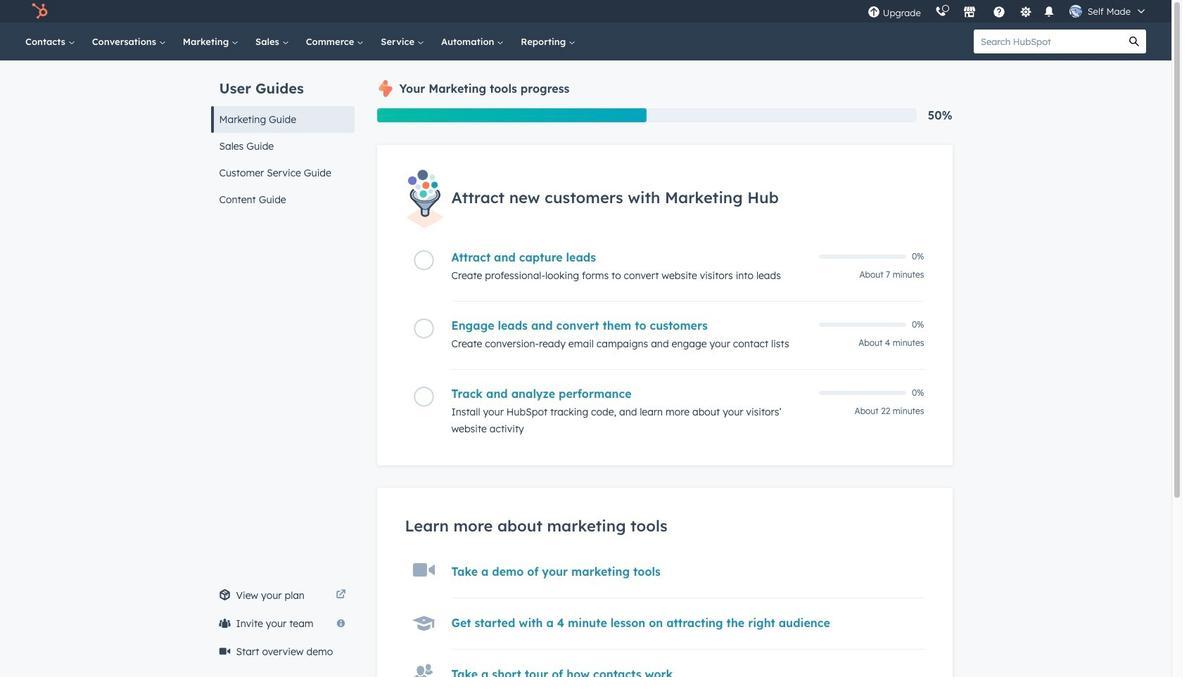 Task type: describe. For each thing, give the bounding box(es) containing it.
link opens in a new window image
[[336, 588, 346, 604]]

marketplaces image
[[963, 6, 976, 19]]

user guides element
[[211, 61, 354, 213]]



Task type: vqa. For each thing, say whether or not it's contained in the screenshot.
Users's &
no



Task type: locate. For each thing, give the bounding box(es) containing it.
progress bar
[[377, 108, 647, 122]]

ruby anderson image
[[1069, 5, 1082, 18]]

Search HubSpot search field
[[974, 30, 1122, 53]]

menu
[[860, 0, 1155, 23]]

link opens in a new window image
[[336, 590, 346, 601]]



